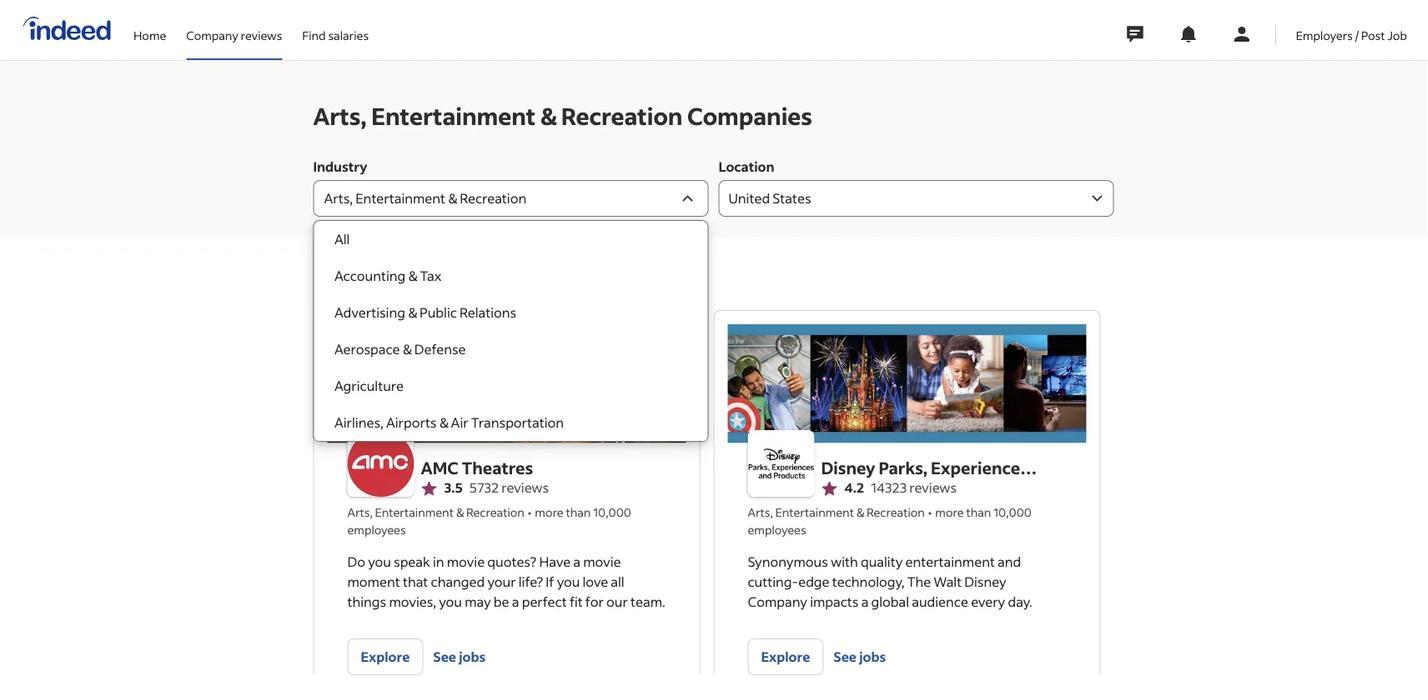 Task type: locate. For each thing, give the bounding box(es) containing it.
10,000 for amc theatres
[[593, 505, 631, 520]]

sorted
[[313, 278, 355, 295]]

see jobs link down impacts
[[833, 639, 886, 676]]

3.5
[[444, 479, 463, 496]]

messages unread count 0 image
[[1124, 18, 1146, 51]]

arts, entertainment & recreation up tax
[[324, 190, 526, 207]]

reviews down parks,
[[909, 479, 957, 496]]

explore for amc theatres
[[361, 648, 410, 666]]

arts, entertainment & recreation down "3.5"
[[347, 505, 524, 520]]

airlines, airports & air transportation
[[334, 414, 563, 431]]

1 horizontal spatial explore
[[761, 648, 810, 666]]

see jobs link down may
[[433, 639, 486, 676]]

disney inside synonymous with quality entertainment and cutting-edge technology, the walt disney company impacts a global audience every day.
[[964, 573, 1006, 590]]

1 horizontal spatial disney
[[964, 573, 1006, 590]]

jobs
[[459, 648, 486, 666], [859, 648, 886, 666]]

changed
[[431, 573, 485, 590]]

14323
[[871, 479, 907, 496]]

reviews left find at the left of page
[[241, 28, 282, 43]]

accounting & tax
[[334, 267, 441, 284]]

2 vertical spatial you
[[439, 593, 462, 611]]

& inside dropdown button
[[448, 190, 457, 207]]

home
[[133, 28, 166, 43]]

2 more than 10,000 employees from the left
[[748, 505, 1032, 538]]

employees
[[347, 523, 406, 538], [748, 523, 806, 538]]

1 horizontal spatial employees
[[748, 523, 806, 538]]

company reviews
[[186, 28, 282, 43]]

company
[[186, 28, 238, 43], [748, 593, 807, 611]]

arts, down industry
[[324, 190, 353, 207]]

arts, entertainment & recreation for amc theatres
[[347, 505, 524, 520]]

0 vertical spatial and
[[821, 482, 851, 504]]

0 horizontal spatial 10,000
[[593, 505, 631, 520]]

disney up every
[[964, 573, 1006, 590]]

and up day.
[[998, 553, 1021, 570]]

0 horizontal spatial see jobs
[[433, 648, 486, 666]]

synonymous with quality entertainment and cutting-edge technology, the walt disney company impacts a global audience every day.
[[748, 553, 1032, 611]]

1 more from the left
[[535, 505, 564, 520]]

0 horizontal spatial you
[[368, 553, 391, 570]]

explore
[[361, 648, 410, 666], [761, 648, 810, 666]]

2 than from the left
[[966, 505, 991, 520]]

0 horizontal spatial see jobs link
[[433, 639, 486, 676]]

1 horizontal spatial see jobs
[[833, 648, 886, 666]]

• down 14323 reviews link
[[928, 505, 932, 520]]

10,000 up all
[[593, 505, 631, 520]]

more down the 5732 reviews link
[[535, 505, 564, 520]]

impacts
[[810, 593, 859, 611]]

2 more from the left
[[935, 505, 964, 520]]

reviews
[[241, 28, 282, 43], [502, 479, 549, 496], [909, 479, 957, 496]]

industry list box
[[314, 221, 708, 441]]

jobs for disney parks, experiences and products
[[859, 648, 886, 666]]

you
[[368, 553, 391, 570], [557, 573, 580, 590], [439, 593, 462, 611]]

than for amc theatres
[[566, 505, 591, 520]]

1 jobs from the left
[[459, 648, 486, 666]]

company down 'cutting-'
[[748, 593, 807, 611]]

disney parks, experiences and products
[[821, 457, 1028, 504]]

2 movie from the left
[[583, 553, 621, 570]]

see down movies,
[[433, 648, 456, 666]]

1 horizontal spatial •
[[928, 505, 932, 520]]

theatres
[[462, 457, 533, 479]]

2 employees from the left
[[748, 523, 806, 538]]

1 horizontal spatial jobs
[[859, 648, 886, 666]]

0 horizontal spatial more
[[535, 505, 564, 520]]

than up have
[[566, 505, 591, 520]]

1 horizontal spatial see jobs link
[[833, 639, 886, 676]]

more than 10,000 employees for theatres
[[347, 505, 631, 538]]

see down impacts
[[833, 648, 857, 666]]

find salaries link
[[302, 0, 369, 57]]

employees up synonymous
[[748, 523, 806, 538]]

0 vertical spatial you
[[368, 553, 391, 570]]

1 vertical spatial you
[[557, 573, 580, 590]]

a
[[573, 553, 581, 570], [512, 593, 519, 611], [861, 593, 869, 611]]

•
[[528, 505, 532, 520], [928, 505, 932, 520]]

disney
[[821, 457, 875, 479], [964, 573, 1006, 590]]

see jobs link
[[433, 639, 486, 676], [833, 639, 886, 676]]

you down changed
[[439, 593, 462, 611]]

• for theatres
[[528, 505, 532, 520]]

companies
[[687, 101, 812, 131]]

more than 10,000 employees down products
[[748, 505, 1032, 538]]

recreation inside dropdown button
[[460, 190, 526, 207]]

reviews down theatres
[[502, 479, 549, 496]]

10,000
[[593, 505, 631, 520], [993, 505, 1032, 520]]

1 horizontal spatial 10,000
[[993, 505, 1032, 520]]

0 horizontal spatial see
[[433, 648, 456, 666]]

and left 14323
[[821, 482, 851, 504]]

a right "be"
[[512, 593, 519, 611]]

you up moment
[[368, 553, 391, 570]]

1 see jobs link from the left
[[433, 639, 486, 676]]

audience
[[912, 593, 968, 611]]

day.
[[1008, 593, 1032, 611]]

quotes?
[[487, 553, 536, 570]]

1 horizontal spatial more than 10,000 employees
[[748, 505, 1032, 538]]

have
[[539, 553, 571, 570]]

salaries
[[328, 28, 369, 43]]

more
[[535, 505, 564, 520], [935, 505, 964, 520]]

2 • from the left
[[928, 505, 932, 520]]

0 horizontal spatial disney
[[821, 457, 875, 479]]

1 vertical spatial and
[[998, 553, 1021, 570]]

perfect
[[522, 593, 567, 611]]

0 horizontal spatial explore link
[[347, 639, 423, 676]]

1 horizontal spatial see
[[833, 648, 857, 666]]

explore link down things
[[347, 639, 423, 676]]

employees up do
[[347, 523, 406, 538]]

0 horizontal spatial a
[[512, 593, 519, 611]]

0 horizontal spatial more than 10,000 employees
[[347, 505, 631, 538]]

jobs down the global
[[859, 648, 886, 666]]

2 10,000 from the left
[[993, 505, 1032, 520]]

1 vertical spatial company
[[748, 593, 807, 611]]

• down the 5732 reviews link
[[528, 505, 532, 520]]

see jobs for amc theatres
[[433, 648, 486, 666]]

see jobs link for amc theatres
[[433, 639, 486, 676]]

jobs down may
[[459, 648, 486, 666]]

0 horizontal spatial company
[[186, 28, 238, 43]]

more down disney parks, experiences and products "link"
[[935, 505, 964, 520]]

recreation
[[561, 101, 683, 131], [460, 190, 526, 207], [466, 505, 524, 520], [866, 505, 925, 520]]

2 see jobs from the left
[[833, 648, 886, 666]]

arts, up do
[[347, 505, 373, 520]]

1 horizontal spatial a
[[573, 553, 581, 570]]

movie
[[447, 553, 485, 570], [583, 553, 621, 570]]

10,000 down experiences
[[993, 505, 1032, 520]]

account image
[[1232, 24, 1252, 44]]

amc theatres link
[[421, 455, 549, 480]]

more than 10,000 employees down 5732 at the bottom of the page
[[347, 505, 631, 538]]

more than 10,000 employees for parks,
[[748, 505, 1032, 538]]

1 horizontal spatial and
[[998, 553, 1021, 570]]

see jobs down impacts
[[833, 648, 886, 666]]

defense
[[414, 341, 465, 358]]

a down 'technology,'
[[861, 593, 869, 611]]

for
[[585, 593, 604, 611]]

0 vertical spatial disney
[[821, 457, 875, 479]]

explore link
[[347, 639, 423, 676], [748, 639, 823, 676]]

1 more than 10,000 employees from the left
[[347, 505, 631, 538]]

2 see from the left
[[833, 648, 857, 666]]

1 see from the left
[[433, 648, 456, 666]]

be
[[494, 593, 509, 611]]

tax
[[419, 267, 441, 284]]

post
[[1361, 28, 1385, 43]]

airports
[[386, 414, 436, 431]]

disney up 4.2 at bottom right
[[821, 457, 875, 479]]

arts, entertainment & recreation
[[324, 190, 526, 207], [347, 505, 524, 520], [748, 505, 925, 520]]

2 explore link from the left
[[748, 639, 823, 676]]

you right the if
[[557, 573, 580, 590]]

0 horizontal spatial movie
[[447, 553, 485, 570]]

2 explore from the left
[[761, 648, 810, 666]]

than down experiences
[[966, 505, 991, 520]]

1 horizontal spatial than
[[966, 505, 991, 520]]

than for disney parks, experiences and products
[[966, 505, 991, 520]]

all
[[611, 573, 624, 590]]

agriculture
[[334, 377, 403, 394]]

arts, entertainment & recreation down 4.2 at bottom right
[[748, 505, 925, 520]]

1 • from the left
[[528, 505, 532, 520]]

1 explore link from the left
[[347, 639, 423, 676]]

movie up love on the bottom left of page
[[583, 553, 621, 570]]

entertainment
[[371, 101, 536, 131], [356, 190, 445, 207], [375, 505, 454, 520], [775, 505, 854, 520]]

the
[[907, 573, 931, 590]]

do you speak in movie quotes? have a movie moment that changed your life? if you love all things movies, you may be a perfect fit for our team.
[[347, 553, 665, 611]]

edge
[[798, 573, 830, 590]]

and inside "disney parks, experiences and products"
[[821, 482, 851, 504]]

see jobs link for disney parks, experiences and products
[[833, 639, 886, 676]]

1 horizontal spatial explore link
[[748, 639, 823, 676]]

1 10,000 from the left
[[593, 505, 631, 520]]

1 horizontal spatial movie
[[583, 553, 621, 570]]

0 horizontal spatial than
[[566, 505, 591, 520]]

1 than from the left
[[566, 505, 591, 520]]

all
[[334, 231, 349, 248]]

explore down things
[[361, 648, 410, 666]]

0 vertical spatial company
[[186, 28, 238, 43]]

2 horizontal spatial a
[[861, 593, 869, 611]]

cutting-
[[748, 573, 798, 590]]

amc theatres image
[[347, 430, 414, 497]]

advertising & public relations
[[334, 304, 516, 321]]

transportation
[[471, 414, 563, 431]]

see jobs
[[433, 648, 486, 666], [833, 648, 886, 666]]

explore link for amc theatres
[[347, 639, 423, 676]]

aerospace & defense
[[334, 341, 465, 358]]

1 see jobs from the left
[[433, 648, 486, 666]]

2 see jobs link from the left
[[833, 639, 886, 676]]

more than 10,000 employees
[[347, 505, 631, 538], [748, 505, 1032, 538]]

2 horizontal spatial reviews
[[909, 479, 957, 496]]

see jobs for disney parks, experiences and products
[[833, 648, 886, 666]]

company right home
[[186, 28, 238, 43]]

explore down impacts
[[761, 648, 810, 666]]

2 jobs from the left
[[859, 648, 886, 666]]

entertainment
[[905, 553, 995, 570]]

&
[[540, 101, 556, 131], [448, 190, 457, 207], [408, 267, 417, 284], [408, 304, 416, 321], [402, 341, 411, 358], [439, 414, 448, 431], [456, 505, 464, 520], [856, 505, 864, 520]]

1 vertical spatial disney
[[964, 573, 1006, 590]]

0 horizontal spatial •
[[528, 505, 532, 520]]

aerospace
[[334, 341, 400, 358]]

movie up changed
[[447, 553, 485, 570]]

4.2
[[844, 479, 864, 496]]

0 horizontal spatial and
[[821, 482, 851, 504]]

1 explore from the left
[[361, 648, 410, 666]]

life?
[[519, 573, 543, 590]]

0 horizontal spatial employees
[[347, 523, 406, 538]]

arts,
[[313, 101, 367, 131], [324, 190, 353, 207], [347, 505, 373, 520], [748, 505, 773, 520]]

a right have
[[573, 553, 581, 570]]

1 horizontal spatial more
[[935, 505, 964, 520]]

1 horizontal spatial reviews
[[502, 479, 549, 496]]

arts, entertainment & recreation inside dropdown button
[[324, 190, 526, 207]]

see jobs down may
[[433, 648, 486, 666]]

accounting
[[334, 267, 405, 284]]

1 horizontal spatial company
[[748, 593, 807, 611]]

0 horizontal spatial explore
[[361, 648, 410, 666]]

technology,
[[832, 573, 904, 590]]

1 employees from the left
[[347, 523, 406, 538]]

explore link down impacts
[[748, 639, 823, 676]]

0 horizontal spatial jobs
[[459, 648, 486, 666]]

/
[[1355, 28, 1359, 43]]

than
[[566, 505, 591, 520], [966, 505, 991, 520]]



Task type: describe. For each thing, give the bounding box(es) containing it.
job
[[1387, 28, 1407, 43]]

your
[[487, 573, 516, 590]]

find salaries
[[302, 28, 369, 43]]

4.2 14323 reviews
[[844, 479, 957, 496]]

2 horizontal spatial you
[[557, 573, 580, 590]]

employers / post job link
[[1296, 0, 1407, 57]]

arts, inside dropdown button
[[324, 190, 353, 207]]

company inside synonymous with quality entertainment and cutting-edge technology, the walt disney company impacts a global audience every day.
[[748, 593, 807, 611]]

by
[[357, 278, 372, 295]]

arts, entertainment & recreation button
[[313, 180, 709, 217]]

global
[[871, 593, 909, 611]]

if
[[546, 573, 554, 590]]

speak
[[394, 553, 430, 570]]

• for parks,
[[928, 505, 932, 520]]

3.5 5732 reviews
[[444, 479, 549, 496]]

do
[[347, 553, 365, 570]]

14323 reviews link
[[871, 479, 957, 497]]

disney parks, experiences and products image
[[748, 430, 814, 497]]

may
[[465, 593, 491, 611]]

5732
[[469, 479, 499, 496]]

more for theatres
[[535, 505, 564, 520]]

in
[[433, 553, 444, 570]]

employers / post job
[[1296, 28, 1407, 43]]

reviews for disney
[[909, 479, 957, 496]]

amc theatres
[[421, 457, 533, 479]]

notifications unread count 0 image
[[1178, 24, 1198, 44]]

explore for disney parks, experiences and products
[[761, 648, 810, 666]]

airlines,
[[334, 414, 383, 431]]

see for disney parks, experiences and products
[[833, 648, 857, 666]]

sorted by popularity
[[313, 278, 439, 295]]

advertising
[[334, 304, 405, 321]]

products
[[855, 482, 927, 504]]

and inside synonymous with quality entertainment and cutting-edge technology, the walt disney company impacts a global audience every day.
[[998, 553, 1021, 570]]

team.
[[631, 593, 665, 611]]

location
[[719, 158, 774, 175]]

disney inside "disney parks, experiences and products"
[[821, 457, 875, 479]]

1 movie from the left
[[447, 553, 485, 570]]

see for amc theatres
[[433, 648, 456, 666]]

find
[[302, 28, 326, 43]]

employers
[[1296, 28, 1353, 43]]

quality
[[861, 553, 903, 570]]

explore link for disney parks, experiences and products
[[748, 639, 823, 676]]

movies,
[[389, 593, 436, 611]]

arts, down disney parks, experiences and products image
[[748, 505, 773, 520]]

fit
[[570, 593, 583, 611]]

10,000 for disney parks, experiences and products
[[993, 505, 1032, 520]]

Location text field
[[719, 180, 1087, 217]]

that
[[403, 573, 428, 590]]

more for parks,
[[935, 505, 964, 520]]

employees for amc theatres
[[347, 523, 406, 538]]

public
[[419, 304, 457, 321]]

things
[[347, 593, 386, 611]]

love
[[583, 573, 608, 590]]

industry
[[313, 158, 367, 175]]

jobs for amc theatres
[[459, 648, 486, 666]]

experiences
[[931, 457, 1028, 479]]

popularity
[[375, 278, 439, 295]]

moment
[[347, 573, 400, 590]]

1 horizontal spatial you
[[439, 593, 462, 611]]

with
[[831, 553, 858, 570]]

employees for disney parks, experiences and products
[[748, 523, 806, 538]]

parks,
[[879, 457, 928, 479]]

our
[[606, 593, 628, 611]]

amc
[[421, 457, 458, 479]]

arts, entertainment & recreation companies
[[313, 101, 812, 131]]

synonymous
[[748, 553, 828, 570]]

air
[[450, 414, 468, 431]]

home link
[[133, 0, 166, 57]]

arts, up industry
[[313, 101, 367, 131]]

every
[[971, 593, 1005, 611]]

company reviews link
[[186, 0, 282, 57]]

5732 reviews link
[[469, 479, 549, 497]]

entertainment inside dropdown button
[[356, 190, 445, 207]]

toggle menu image
[[1087, 188, 1107, 209]]

arts, entertainment & recreation for disney parks, experiences and products
[[748, 505, 925, 520]]

a inside synonymous with quality entertainment and cutting-edge technology, the walt disney company impacts a global audience every day.
[[861, 593, 869, 611]]

0 horizontal spatial reviews
[[241, 28, 282, 43]]

walt
[[934, 573, 962, 590]]

reviews for amc
[[502, 479, 549, 496]]

disney parks, experiences and products link
[[821, 455, 1044, 504]]

relations
[[459, 304, 516, 321]]



Task type: vqa. For each thing, say whether or not it's contained in the screenshot.
THE AND within Disney Parks, Experiences and Products
no



